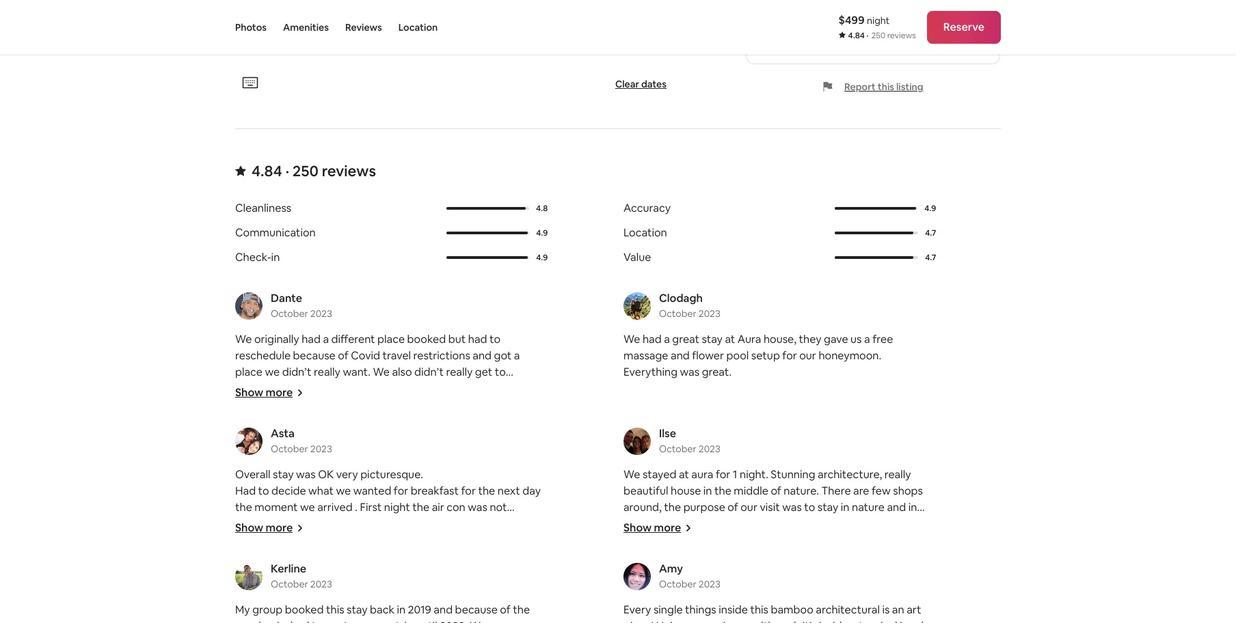 Task type: describe. For each thing, give the bounding box(es) containing it.
this left listing
[[878, 81, 895, 93]]

of up it
[[728, 501, 739, 515]]

we for we stayed at aura for 1 night. stunning architecture, really beautiful house in the middle of nature. there are few shops around, the purpose of our visit was to stay in nature and in this beautiful house. it was perfect. we had to take time to soak everything in. had a really good massage as well. the geen village serves food and drinks.
[[624, 468, 641, 482]]

of inside my group booked this stay back in 2019 and because of the pandemic, had to postpone our trip until 2023. wayan wa
[[500, 604, 511, 618]]

1 vertical spatial would
[[315, 599, 346, 614]]

communication
[[235, 226, 316, 240]]

to up got
[[490, 333, 501, 347]]

night.
[[740, 468, 769, 482]]

4.7 for value
[[926, 253, 937, 264]]

gave
[[824, 333, 849, 347]]

an
[[893, 604, 905, 618]]

in down "communication"
[[271, 251, 280, 265]]

a left the different at the left bottom
[[323, 333, 329, 347]]

our inside 'we had a great stay at aura house, they gave us a free massage and flower pool setup for our honeymoon. everything was great.'
[[800, 349, 817, 363]]

had inside the we stayed at aura for 1 night. stunning architecture, really beautiful house in the middle of nature. there are few shops around, the purpose of our visit was to stay in nature and in this beautiful house. it was perfect. we had to take time to soak everything in. had a really good massage as well. the geen village serves food and drinks.
[[720, 534, 741, 548]]

fully
[[846, 33, 867, 47]]

show down around,
[[624, 521, 652, 536]]

different
[[331, 333, 375, 347]]

plans
[[379, 431, 406, 445]]

1 vertical spatial travel
[[267, 448, 296, 462]]

2023 for dante
[[310, 308, 332, 320]]

october for kerline
[[271, 579, 308, 591]]

you down which
[[301, 616, 320, 624]]

0 horizontal spatial location
[[399, 21, 438, 34]]

0 horizontal spatial reviews
[[322, 162, 376, 181]]

really up shops
[[885, 468, 912, 482]]

aura
[[738, 333, 762, 347]]

2 horizontal spatial very
[[499, 534, 521, 548]]

.
[[355, 501, 358, 515]]

and up time
[[888, 501, 907, 515]]

0 vertical spatial friendly
[[298, 448, 336, 462]]

we for we had a great stay at aura house, they gave us a free massage and flower pool setup for our honeymoon. everything was great.
[[624, 333, 641, 347]]

night inside "$499 night"
[[867, 14, 890, 27]]

to down the nature.
[[805, 501, 816, 515]]

was down the nature.
[[783, 501, 802, 515]]

the up partying
[[478, 484, 495, 499]]

every
[[624, 604, 652, 618]]

24, saturday, february 2024. available. there is a 2 night minimum stay requirement. select as check-in date. button
[[644, 1, 672, 30]]

aren't
[[235, 448, 265, 462]]

fit
[[381, 398, 392, 413]]

house,
[[764, 333, 797, 347]]

2 vertical spatial would
[[363, 616, 394, 624]]

2 vertical spatial very
[[463, 550, 484, 565]]

0 horizontal spatial didn't
[[282, 365, 312, 380]]

26 button
[[384, 1, 415, 30]]

the left villas
[[431, 567, 448, 581]]

october for dante
[[271, 308, 308, 320]]

this inside every single things inside this bamboo architectural is an art piece! unique experience,  although it's inside a tropical jungl
[[751, 604, 769, 618]]

property
[[313, 382, 358, 396]]

need
[[256, 583, 282, 597]]

22, thursday, february 2024. unavailable button
[[584, 1, 612, 30]]

the up i
[[294, 382, 311, 396]]

on
[[930, 19, 943, 34]]

a right us
[[865, 333, 871, 347]]

a right got
[[514, 349, 520, 363]]

it's
[[803, 620, 817, 624]]

was left ok
[[296, 468, 316, 482]]

place down reschedule
[[235, 365, 263, 380]]

art
[[907, 604, 922, 618]]

hours up i
[[295, 398, 324, 413]]

staff
[[278, 464, 302, 478]]

the inside we originally had a different place booked but had to reschedule because of covid travel restrictions and got a place we didn't really want. we also didn't really get to experience the property because the hours of operation changed to hours that didn't fit our schedule. the place was still nice and i would still recommend just make sure you don't book any early excursions or plans as the hours for service aren't travel friendly and the staff are super friendly
[[464, 398, 483, 413]]

ilse october 2023
[[659, 427, 721, 456]]

to up asta
[[282, 398, 293, 413]]

had inside the we stayed at aura for 1 night. stunning architecture, really beautiful house in the middle of nature. there are few shops around, the purpose of our visit was to stay in nature and in this beautiful house. it was perfect. we had to take time to soak everything in. had a really good massage as well. the geen village serves food and drinks.
[[821, 517, 840, 532]]

0 vertical spatial beautiful
[[624, 484, 669, 499]]

amy
[[659, 562, 683, 577]]

show more for door
[[235, 521, 293, 536]]

for inside we originally had a different place booked but had to reschedule because of covid travel restrictions and got a place we didn't really want. we also didn't really get to experience the property because the hours of operation changed to hours that didn't fit our schedule. the place was still nice and i would still recommend just make sure you don't book any early excursions or plans as the hours for service aren't travel friendly and the staff are super friendly
[[471, 431, 486, 445]]

2023 for ilse
[[699, 443, 721, 456]]

that inside the overall stay was ok very picturesque. had to decide what we wanted for breakfast for the next day the moment we arrived . first night the air con was not working in the master bedroom and people partying next door until the early hours of the morning.. didn't feel very clean floor had not been vacuumed/mopped very dusty and cobwebs everywhere. no privacy from the villas next door and you need to walk outside to get to the bathroom, no robes provided which would be handy to have with that living space. for the price you pay you would expect better cleanli
[[461, 599, 482, 614]]

place up covid
[[378, 333, 405, 347]]

1
[[733, 468, 738, 482]]

in down shops
[[909, 501, 918, 515]]

had inside 'we had a great stay at aura house, they gave us a free massage and flower pool setup for our honeymoon. everything was great.'
[[643, 333, 662, 347]]

but
[[449, 333, 466, 347]]

for inside the we stayed at aura for 1 night. stunning architecture, really beautiful house in the middle of nature. there are few shops around, the purpose of our visit was to stay in nature and in this beautiful house. it was perfect. we had to take time to soak everything in. had a really good massage as well. the geen village serves food and drinks.
[[716, 468, 731, 482]]

a left rare
[[797, 19, 803, 34]]

to left take
[[842, 517, 853, 532]]

stay inside my group booked this stay back in 2019 and because of the pandemic, had to postpone our trip until 2023. wayan wa
[[347, 604, 368, 618]]

serves
[[686, 550, 719, 565]]

outside
[[323, 583, 360, 597]]

don't
[[516, 415, 542, 429]]

to up handy
[[363, 583, 374, 597]]

feel
[[477, 534, 496, 548]]

of inside the overall stay was ok very picturesque. had to decide what we wanted for breakfast for the next day the moment we arrived . first night the air con was not working in the master bedroom and people partying next door until the early hours of the morning.. didn't feel very clean floor had not been vacuumed/mopped very dusty and cobwebs everywhere. no privacy from the villas next door and you need to walk outside to get to the bathroom, no robes provided which would be handy to have with that living space. for the price you pay you would expect better cleanli
[[363, 534, 373, 548]]

2 vertical spatial next
[[476, 567, 499, 581]]

robes
[[499, 583, 528, 597]]

the down the from
[[409, 583, 426, 597]]

this
[[763, 19, 784, 34]]

been
[[332, 550, 357, 565]]

clear dates button
[[610, 73, 672, 96]]

shops
[[894, 484, 923, 499]]

we for arrived
[[300, 501, 315, 515]]

october for amy
[[659, 579, 697, 591]]

0 vertical spatial next
[[498, 484, 520, 499]]

0 horizontal spatial not
[[312, 550, 329, 565]]

you inside we originally had a different place booked but had to reschedule because of covid travel restrictions and got a place we didn't really want. we also didn't really get to experience the property because the hours of operation changed to hours that didn't fit our schedule. the place was still nice and i would still recommend just make sure you don't book any early excursions or plans as the hours for service aren't travel friendly and the staff are super friendly
[[495, 415, 513, 429]]

of down the different at the left bottom
[[338, 349, 349, 363]]

restrictions
[[414, 349, 471, 363]]

time
[[880, 517, 903, 532]]

our inside we originally had a different place booked but had to reschedule because of covid travel restrictions and got a place we didn't really want. we also didn't really get to experience the property because the hours of operation changed to hours that didn't fit our schedule. the place was still nice and i would still recommend just make sure you don't book any early excursions or plans as the hours for service aren't travel friendly and the staff are super friendly
[[394, 398, 411, 413]]

photos
[[235, 21, 267, 34]]

amenities button
[[283, 0, 329, 55]]

the up purpose
[[715, 484, 732, 499]]

hours inside the overall stay was ok very picturesque. had to decide what we wanted for breakfast for the next day the moment we arrived . first night the air con was not working in the master bedroom and people partying next door until the early hours of the morning.. didn't feel very clean floor had not been vacuumed/mopped very dusty and cobwebs everywhere. no privacy from the villas next door and you need to walk outside to get to the bathroom, no robes provided which would be handy to have with that living space. for the price you pay you would expect better cleanli
[[332, 534, 360, 548]]

0 vertical spatial 4.84
[[849, 30, 865, 41]]

unique
[[657, 620, 692, 624]]

every single things inside this bamboo architectural is an art piece! unique experience,  although it's inside a tropical jungl
[[624, 604, 931, 624]]

21 button
[[234, 1, 264, 30]]

and up space.
[[528, 567, 547, 581]]

1 vertical spatial next
[[500, 517, 523, 532]]

early inside we originally had a different place booked but had to reschedule because of covid travel restrictions and got a place we didn't really want. we also didn't really get to experience the property because the hours of operation changed to hours that didn't fit our schedule. the place was still nice and i would still recommend just make sure you don't book any early excursions or plans as the hours for service aren't travel friendly and the staff are super friendly
[[284, 431, 308, 445]]

trip
[[396, 620, 414, 624]]

was up partying
[[468, 501, 488, 515]]

4.9 for accuracy
[[925, 203, 937, 214]]

0 horizontal spatial 250
[[293, 162, 319, 181]]

19, monday, february 2024. unavailable button
[[493, 1, 522, 30]]

is inside wayan's place on airbnb is usually fully booked.
[[800, 33, 807, 47]]

wayan
[[470, 620, 504, 624]]

postpone
[[325, 620, 374, 624]]

operation
[[469, 382, 518, 396]]

super
[[323, 464, 351, 478]]

show for experience
[[235, 386, 264, 400]]

our inside my group booked this stay back in 2019 and because of the pandemic, had to postpone our trip until 2023. wayan wa
[[377, 620, 393, 624]]

show more down around,
[[624, 521, 682, 536]]

although
[[756, 620, 801, 624]]

rare
[[805, 19, 826, 34]]

23 button
[[294, 1, 324, 30]]

and left i
[[278, 415, 297, 429]]

really down restrictions
[[446, 365, 473, 380]]

23
[[304, 9, 315, 21]]

0 vertical spatial reviews
[[888, 30, 917, 41]]

asta october 2023
[[271, 427, 332, 456]]

we originally had a different place booked but had to reschedule because of covid travel restrictions and got a place we didn't really want. we also didn't really get to experience the property because the hours of operation changed to hours that didn't fit our schedule. the place was still nice and i would still recommend just make sure you don't book any early excursions or plans as the hours for service aren't travel friendly and the staff are super friendly
[[235, 333, 542, 478]]

the right and
[[259, 464, 276, 478]]

0 vertical spatial travel
[[383, 349, 411, 363]]

good
[[780, 534, 807, 548]]

to up trip
[[397, 599, 408, 614]]

1 horizontal spatial location
[[624, 226, 667, 240]]

0 horizontal spatial ·
[[286, 162, 289, 181]]

our inside the we stayed at aura for 1 night. stunning architecture, really beautiful house in the middle of nature. there are few shops around, the purpose of our visit was to stay in nature and in this beautiful house. it was perfect. we had to take time to soak everything in. had a really good massage as well. the geen village serves food and drinks.
[[741, 501, 758, 515]]

the down provided
[[254, 616, 271, 624]]

1 horizontal spatial because
[[361, 382, 403, 396]]

had inside the overall stay was ok very picturesque. had to decide what we wanted for breakfast for the next day the moment we arrived . first night the air con was not working in the master bedroom and people partying next door until the early hours of the morning.. didn't feel very clean floor had not been vacuumed/mopped very dusty and cobwebs everywhere. no privacy from the villas next door and you need to walk outside to get to the bathroom, no robes provided which would be handy to have with that living space. for the price you pay you would expect better cleanli
[[291, 550, 310, 565]]

piece!
[[624, 620, 654, 624]]

report this listing button
[[823, 81, 924, 93]]

everything
[[624, 365, 678, 380]]

architecture,
[[818, 468, 883, 482]]

for down 'picturesque.'
[[394, 484, 409, 499]]

group
[[253, 604, 283, 618]]

we up good
[[802, 517, 818, 532]]

village
[[652, 550, 684, 565]]

more for experience
[[266, 386, 293, 400]]

place down operation
[[485, 398, 513, 413]]

stay inside the overall stay was ok very picturesque. had to decide what we wanted for breakfast for the next day the moment we arrived . first night the air con was not working in the master bedroom and people partying next door until the early hours of the morning.. didn't feel very clean floor had not been vacuumed/mopped very dusty and cobwebs everywhere. no privacy from the villas next door and you need to walk outside to get to the bathroom, no robes provided which would be handy to have with that living space. for the price you pay you would expect better cleanli
[[273, 468, 294, 482]]

for up con
[[461, 484, 476, 499]]

take
[[855, 517, 878, 532]]

of up schedule.
[[456, 382, 466, 396]]

air
[[432, 501, 445, 515]]

you up "my"
[[235, 583, 254, 597]]

0 vertical spatial door
[[235, 534, 259, 548]]

things
[[686, 604, 717, 618]]

have
[[410, 599, 434, 614]]

1 vertical spatial beautiful
[[644, 517, 689, 532]]

there
[[822, 484, 851, 499]]

photos button
[[235, 0, 267, 55]]

from
[[404, 567, 428, 581]]

tropical
[[859, 620, 898, 624]]

get inside the overall stay was ok very picturesque. had to decide what we wanted for breakfast for the next day the moment we arrived . first night the air con was not working in the master bedroom and people partying next door until the early hours of the morning.. didn't feel very clean floor had not been vacuumed/mopped very dusty and cobwebs everywhere. no privacy from the villas next door and you need to walk outside to get to the bathroom, no robes provided which would be handy to have with that living space. for the price you pay you would expect better cleanli
[[376, 583, 393, 597]]

21, wednesday, february 2024. unavailable button
[[553, 1, 582, 30]]

moment
[[255, 501, 298, 515]]

was right it
[[736, 517, 756, 532]]

had right but on the bottom left
[[468, 333, 487, 347]]

the down also
[[406, 382, 423, 396]]

1 vertical spatial 4.84 · 250 reviews
[[252, 162, 376, 181]]

and right dusty
[[517, 550, 536, 565]]

first
[[360, 501, 382, 515]]

space.
[[512, 599, 545, 614]]

to down the from
[[396, 583, 407, 597]]

of up visit
[[771, 484, 782, 499]]

handy
[[363, 599, 394, 614]]

really up property
[[314, 365, 341, 380]]

soak
[[624, 534, 647, 548]]

we left also
[[373, 365, 390, 380]]

at inside the we stayed at aura for 1 night. stunning architecture, really beautiful house in the middle of nature. there are few shops around, the purpose of our visit was to stay in nature and in this beautiful house. it was perfect. we had to take time to soak everything in. had a really good massage as well. the geen village serves food and drinks.
[[679, 468, 689, 482]]

and up morning..
[[396, 517, 415, 532]]

want.
[[343, 365, 371, 380]]

would inside we originally had a different place booked but had to reschedule because of covid travel restrictions and got a place we didn't really want. we also didn't really get to experience the property because the hours of operation changed to hours that didn't fit our schedule. the place was still nice and i would still recommend just make sure you don't book any early excursions or plans as the hours for service aren't travel friendly and the staff are super friendly
[[304, 415, 335, 429]]

picturesque.
[[361, 468, 423, 482]]

what
[[309, 484, 334, 499]]

0 horizontal spatial inside
[[719, 604, 748, 618]]

clear dates
[[616, 78, 667, 90]]

2023 for clodagh
[[699, 308, 721, 320]]

check-in
[[235, 251, 280, 265]]

you down be
[[343, 616, 361, 624]]

list containing dante
[[230, 292, 1007, 624]]

got
[[494, 349, 512, 363]]

because inside my group booked this stay back in 2019 and because of the pandemic, had to postpone our trip until 2023. wayan wa
[[455, 604, 498, 618]]

2023 for amy
[[699, 579, 721, 591]]

the down house in the bottom of the page
[[664, 501, 681, 515]]

location button
[[399, 0, 438, 55]]

sure
[[471, 415, 492, 429]]

price
[[273, 616, 299, 624]]

hours up schedule.
[[425, 382, 453, 396]]



Task type: locate. For each thing, give the bounding box(es) containing it.
and
[[235, 464, 256, 478]]

massage inside the we stayed at aura for 1 night. stunning architecture, really beautiful house in the middle of nature. there are few shops around, the purpose of our visit was to stay in nature and in this beautiful house. it was perfect. we had to take time to soak everything in. had a really good massage as well. the geen village serves food and drinks.
[[809, 534, 854, 548]]

1 horizontal spatial night
[[867, 14, 890, 27]]

stayed
[[643, 468, 677, 482]]

visit
[[760, 501, 780, 515]]

dusty
[[487, 550, 515, 565]]

show more button for door
[[235, 521, 304, 536]]

the
[[294, 382, 311, 396], [406, 382, 423, 396], [421, 431, 438, 445], [259, 464, 276, 478], [478, 484, 495, 499], [715, 484, 732, 499], [235, 501, 252, 515], [413, 501, 430, 515], [664, 501, 681, 515], [289, 517, 306, 532], [286, 534, 303, 548], [376, 534, 393, 548], [431, 567, 448, 581], [409, 583, 426, 597], [513, 604, 530, 618], [254, 616, 271, 624]]

are
[[304, 464, 320, 478], [854, 484, 870, 499]]

few
[[872, 484, 891, 499]]

get up operation
[[475, 365, 493, 380]]

until inside my group booked this stay back in 2019 and because of the pandemic, had to postpone our trip until 2023. wayan wa
[[416, 620, 438, 624]]

nature
[[852, 501, 885, 515]]

to right time
[[905, 517, 916, 532]]

still
[[235, 415, 252, 429], [337, 415, 354, 429]]

single
[[654, 604, 683, 618]]

is left usually
[[800, 33, 807, 47]]

at inside 'we had a great stay at aura house, they gave us a free massage and flower pool setup for our honeymoon. everything was great.'
[[725, 333, 736, 347]]

to down the overall
[[258, 484, 269, 499]]

more down moment
[[266, 521, 293, 536]]

privacy
[[365, 567, 401, 581]]

4.84 down the $499
[[849, 30, 865, 41]]

$499
[[839, 13, 865, 27]]

0 horizontal spatial massage
[[624, 349, 669, 363]]

1 vertical spatial 4.9
[[536, 228, 548, 239]]

october down "dante"
[[271, 308, 308, 320]]

stay up flower
[[702, 333, 723, 347]]

get
[[475, 365, 493, 380], [376, 583, 393, 597]]

get inside we originally had a different place booked but had to reschedule because of covid travel restrictions and got a place we didn't really want. we also didn't really get to experience the property because the hours of operation changed to hours that didn't fit our schedule. the place was still nice and i would still recommend just make sure you don't book any early excursions or plans as the hours for service aren't travel friendly and the staff are super friendly
[[475, 365, 493, 380]]

had up everything
[[643, 333, 662, 347]]

· right fully
[[867, 30, 869, 41]]

0 vertical spatial 4.9
[[925, 203, 937, 214]]

place
[[900, 19, 927, 34], [378, 333, 405, 347], [235, 365, 263, 380], [485, 398, 513, 413]]

2023 inside clodagh october 2023
[[699, 308, 721, 320]]

reserve button
[[927, 11, 1002, 44]]

1 horizontal spatial travel
[[383, 349, 411, 363]]

0 horizontal spatial had
[[235, 484, 256, 499]]

0 vertical spatial booked
[[407, 333, 446, 347]]

and inside 'we had a great stay at aura house, they gave us a free massage and flower pool setup for our honeymoon. everything was great.'
[[671, 349, 690, 363]]

and
[[473, 349, 492, 363], [671, 349, 690, 363], [278, 415, 297, 429], [888, 501, 907, 515], [396, 517, 415, 532], [517, 550, 536, 565], [747, 550, 766, 565], [528, 567, 547, 581], [434, 604, 453, 618]]

1 4.7 from the top
[[926, 228, 937, 239]]

1 horizontal spatial as
[[857, 534, 868, 548]]

inside
[[719, 604, 748, 618], [819, 620, 849, 624]]

0 horizontal spatial 4.84 · 250 reviews
[[252, 162, 376, 181]]

in
[[271, 251, 280, 265], [704, 484, 713, 499], [841, 501, 850, 515], [909, 501, 918, 515], [278, 517, 287, 532], [397, 604, 406, 618]]

pay
[[322, 616, 340, 624]]

check-
[[235, 251, 271, 265]]

just
[[420, 415, 439, 429]]

early inside the overall stay was ok very picturesque. had to decide what we wanted for breakfast for the next day the moment we arrived . first night the air con was not working in the master bedroom and people partying next door until the early hours of the morning.. didn't feel very clean floor had not been vacuumed/mopped very dusty and cobwebs everywhere. no privacy from the villas next door and you need to walk outside to get to the bathroom, no robes provided which would be handy to have with that living space. for the price you pay you would expect better cleanli
[[305, 534, 330, 548]]

in up trip
[[397, 604, 406, 618]]

2 horizontal spatial because
[[455, 604, 498, 618]]

didn't
[[445, 534, 475, 548]]

1 vertical spatial door
[[501, 567, 525, 581]]

1 vertical spatial friendly
[[354, 464, 392, 478]]

0 horizontal spatial are
[[304, 464, 320, 478]]

the down bedroom
[[376, 534, 393, 548]]

is inside every single things inside this bamboo architectural is an art piece! unique experience,  although it's inside a tropical jungl
[[883, 604, 890, 618]]

show more down moment
[[235, 521, 293, 536]]

the left air
[[413, 501, 430, 515]]

to down which
[[312, 620, 323, 624]]

as down take
[[857, 534, 868, 548]]

massage inside 'we had a great stay at aura house, they gave us a free massage and flower pool setup for our honeymoon. everything was great.'
[[624, 349, 669, 363]]

ilse image
[[624, 428, 651, 456]]

travel up also
[[383, 349, 411, 363]]

1 horizontal spatial we
[[300, 501, 315, 515]]

20, tuesday, february 2024. unavailable button
[[523, 1, 552, 30]]

and right 'food'
[[747, 550, 766, 565]]

0 vertical spatial are
[[304, 464, 320, 478]]

0 horizontal spatial that
[[326, 398, 347, 413]]

booked inside we originally had a different place booked but had to reschedule because of covid travel restrictions and got a place we didn't really want. we also didn't really get to experience the property because the hours of operation changed to hours that didn't fit our schedule. the place was still nice and i would still recommend just make sure you don't book any early excursions or plans as the hours for service aren't travel friendly and the staff are super friendly
[[407, 333, 446, 347]]

covid
[[351, 349, 380, 363]]

hours down make
[[441, 431, 469, 445]]

had down the overall
[[235, 484, 256, 499]]

was up don't
[[515, 398, 535, 413]]

airbnb
[[763, 33, 797, 47]]

until inside the overall stay was ok very picturesque. had to decide what we wanted for breakfast for the next day the moment we arrived . first night the air con was not working in the master bedroom and people partying next door until the early hours of the morning.. didn't feel very clean floor had not been vacuumed/mopped very dusty and cobwebs everywhere. no privacy from the villas next door and you need to walk outside to get to the bathroom, no robes provided which would be handy to have with that living space. for the price you pay you would expect better cleanli
[[262, 534, 283, 548]]

0 vertical spatial until
[[262, 534, 283, 548]]

2023 inside kerline october 2023
[[310, 579, 332, 591]]

this up although at the bottom right of the page
[[751, 604, 769, 618]]

bamboo
[[771, 604, 814, 618]]

more up village
[[654, 521, 682, 536]]

the
[[464, 398, 483, 413], [895, 534, 914, 548]]

0 horizontal spatial night
[[384, 501, 410, 515]]

·
[[867, 30, 869, 41], [286, 162, 289, 181]]

2023 inside asta october 2023
[[310, 443, 332, 456]]

1 vertical spatial that
[[461, 599, 482, 614]]

2023.
[[440, 620, 468, 624]]

bathroom,
[[429, 583, 481, 597]]

this inside the we stayed at aura for 1 night. stunning architecture, really beautiful house in the middle of nature. there are few shops around, the purpose of our visit was to stay in nature and in this beautiful house. it was perfect. we had to take time to soak everything in. had a really good massage as well. the geen village serves food and drinks.
[[624, 517, 642, 532]]

1 vertical spatial night
[[384, 501, 410, 515]]

around,
[[624, 501, 662, 515]]

4.9 out of 5.0 image
[[835, 207, 918, 210], [835, 207, 916, 210], [447, 232, 530, 235], [447, 232, 528, 235], [447, 257, 530, 259], [447, 257, 528, 259]]

0 horizontal spatial is
[[787, 19, 795, 34]]

show more for to
[[235, 386, 293, 400]]

0 vertical spatial get
[[475, 365, 493, 380]]

october for ilse
[[659, 443, 697, 456]]

0 horizontal spatial we
[[265, 365, 280, 380]]

decide
[[272, 484, 306, 499]]

didn't up experience
[[282, 365, 312, 380]]

1 horizontal spatial 4.84
[[849, 30, 865, 41]]

clodagh image
[[624, 293, 651, 320], [624, 293, 651, 320]]

0 vertical spatial because
[[293, 349, 336, 363]]

0 vertical spatial location
[[399, 21, 438, 34]]

0 horizontal spatial because
[[293, 349, 336, 363]]

1 horizontal spatial ·
[[867, 30, 869, 41]]

and left got
[[473, 349, 492, 363]]

food
[[721, 550, 745, 565]]

0 horizontal spatial booked
[[285, 604, 324, 618]]

we for didn't
[[265, 365, 280, 380]]

1 horizontal spatial had
[[720, 534, 741, 548]]

1 vertical spatial get
[[376, 583, 393, 597]]

night inside the overall stay was ok very picturesque. had to decide what we wanted for breakfast for the next day the moment we arrived . first night the air con was not working in the master bedroom and people partying next door until the early hours of the morning.. didn't feel very clean floor had not been vacuumed/mopped very dusty and cobwebs everywhere. no privacy from the villas next door and you need to walk outside to get to the bathroom, no robes provided which would be handy to have with that living space. for the price you pay you would expect better cleanli
[[384, 501, 410, 515]]

stay inside the we stayed at aura for 1 night. stunning architecture, really beautiful house in the middle of nature. there are few shops around, the purpose of our visit was to stay in nature and in this beautiful house. it was perfect. we had to take time to soak everything in. had a really good massage as well. the geen village serves food and drinks.
[[818, 501, 839, 515]]

place left on
[[900, 19, 927, 34]]

had right "originally" on the left bottom of page
[[302, 333, 321, 347]]

asta
[[271, 427, 295, 441]]

as right plans on the bottom
[[408, 431, 419, 445]]

this inside my group booked this stay back in 2019 and because of the pandemic, had to postpone our trip until 2023. wayan wa
[[326, 604, 345, 618]]

until up 'floor'
[[262, 534, 283, 548]]

bedroom
[[347, 517, 394, 532]]

the inside the we stayed at aura for 1 night. stunning architecture, really beautiful house in the middle of nature. there are few shops around, the purpose of our visit was to stay in nature and in this beautiful house. it was perfect. we had to take time to soak everything in. had a really good massage as well. the geen village serves food and drinks.
[[895, 534, 914, 548]]

you
[[495, 415, 513, 429], [235, 583, 254, 597], [301, 616, 320, 624], [343, 616, 361, 624]]

a down architectural
[[851, 620, 857, 624]]

location down accuracy
[[624, 226, 667, 240]]

2023 up aura
[[699, 443, 721, 456]]

more for working
[[266, 521, 293, 536]]

amy image
[[624, 564, 651, 591]]

partying
[[455, 517, 498, 532]]

4.7
[[926, 228, 937, 239], [926, 253, 937, 264]]

to
[[490, 333, 501, 347], [495, 365, 506, 380], [282, 398, 293, 413], [258, 484, 269, 499], [805, 501, 816, 515], [842, 517, 853, 532], [905, 517, 916, 532], [284, 583, 295, 597], [363, 583, 374, 597], [396, 583, 407, 597], [397, 599, 408, 614], [312, 620, 323, 624]]

4.8 out of 5.0 image
[[447, 207, 530, 210], [447, 207, 526, 210]]

1 horizontal spatial until
[[416, 620, 438, 624]]

4.7 out of 5.0 image
[[835, 232, 919, 235], [835, 232, 914, 235], [835, 257, 919, 259], [835, 257, 914, 259]]

2 horizontal spatial we
[[336, 484, 351, 499]]

0 horizontal spatial get
[[376, 583, 393, 597]]

show more button for to
[[235, 386, 304, 400]]

my group booked this stay back in 2019 and because of the pandemic, had to postpone our trip until 2023. wayan wa
[[235, 604, 530, 624]]

we up everything
[[624, 333, 641, 347]]

had up everywhere.
[[291, 550, 310, 565]]

october inside clodagh october 2023
[[659, 308, 697, 320]]

october for asta
[[271, 443, 308, 456]]

in inside the overall stay was ok very picturesque. had to decide what we wanted for breakfast for the next day the moment we arrived . first night the air con was not working in the master bedroom and people partying next door until the early hours of the morning.. didn't feel very clean floor had not been vacuumed/mopped very dusty and cobwebs everywhere. no privacy from the villas next door and you need to walk outside to get to the bathroom, no robes provided which would be handy to have with that living space. for the price you pay you would expect better cleanli
[[278, 517, 287, 532]]

october down asta
[[271, 443, 308, 456]]

show more up the nice
[[235, 386, 293, 400]]

1 horizontal spatial at
[[725, 333, 736, 347]]

travel up staff
[[267, 448, 296, 462]]

would down handy
[[363, 616, 394, 624]]

october for clodagh
[[659, 308, 697, 320]]

1 vertical spatial are
[[854, 484, 870, 499]]

usually
[[810, 33, 843, 47]]

not up partying
[[490, 501, 507, 515]]

for inside 'we had a great stay at aura house, they gave us a free massage and flower pool setup for our honeymoon. everything was great.'
[[783, 349, 797, 363]]

report this listing
[[845, 81, 924, 93]]

1 horizontal spatial are
[[854, 484, 870, 499]]

no
[[348, 567, 362, 581]]

1 horizontal spatial didn't
[[349, 398, 379, 413]]

0 horizontal spatial 4.84
[[252, 162, 282, 181]]

the up working
[[235, 501, 252, 515]]

stay inside 'we had a great stay at aura house, they gave us a free massage and flower pool setup for our honeymoon. everything was great.'
[[702, 333, 723, 347]]

amy october 2023
[[659, 562, 721, 591]]

the down just
[[421, 431, 438, 445]]

1 vertical spatial the
[[895, 534, 914, 548]]

0 vertical spatial ·
[[867, 30, 869, 41]]

4.84 · 250 reviews down "$499 night"
[[849, 30, 917, 41]]

book
[[235, 431, 261, 445]]

0 vertical spatial early
[[284, 431, 308, 445]]

2023 inside ilse october 2023
[[699, 443, 721, 456]]

in up purpose
[[704, 484, 713, 499]]

beautiful up around,
[[624, 484, 669, 499]]

1 vertical spatial reviews
[[322, 162, 376, 181]]

are inside we originally had a different place booked but had to reschedule because of covid travel restrictions and got a place we didn't really want. we also didn't really get to experience the property because the hours of operation changed to hours that didn't fit our schedule. the place was still nice and i would still recommend just make sure you don't book any early excursions or plans as the hours for service aren't travel friendly and the staff are super friendly
[[304, 464, 320, 478]]

i
[[299, 415, 302, 429]]

1 vertical spatial as
[[857, 534, 868, 548]]

and inside my group booked this stay back in 2019 and because of the pandemic, had to postpone our trip until 2023. wayan wa
[[434, 604, 453, 618]]

master
[[309, 517, 344, 532]]

massage up everything
[[624, 349, 669, 363]]

flower
[[693, 349, 724, 363]]

we up experience
[[265, 365, 280, 380]]

1 still from the left
[[235, 415, 252, 429]]

0 horizontal spatial as
[[408, 431, 419, 445]]

at up pool
[[725, 333, 736, 347]]

4.9 for communication
[[536, 228, 548, 239]]

next left day
[[498, 484, 520, 499]]

1 vertical spatial until
[[416, 620, 438, 624]]

more up the nice
[[266, 386, 293, 400]]

architectural
[[816, 604, 880, 618]]

4.7 for location
[[926, 228, 937, 239]]

0 horizontal spatial friendly
[[298, 448, 336, 462]]

was inside we originally had a different place booked but had to reschedule because of covid travel restrictions and got a place we didn't really want. we also didn't really get to experience the property because the hours of operation changed to hours that didn't fit our schedule. the place was still nice and i would still recommend just make sure you don't book any early excursions or plans as the hours for service aren't travel friendly and the staff are super friendly
[[515, 398, 535, 413]]

2023 for asta
[[310, 443, 332, 456]]

hours up been
[[332, 534, 360, 548]]

october inside ilse october 2023
[[659, 443, 697, 456]]

1 vertical spatial booked
[[285, 604, 324, 618]]

2023 inside dante october 2023
[[310, 308, 332, 320]]

in.
[[706, 534, 718, 548]]

1 horizontal spatial friendly
[[354, 464, 392, 478]]

1 horizontal spatial massage
[[809, 534, 854, 548]]

night up booked.
[[867, 14, 890, 27]]

changed
[[235, 398, 280, 413]]

0 horizontal spatial door
[[235, 534, 259, 548]]

asta image
[[235, 428, 263, 456], [235, 428, 263, 456]]

kerline image
[[235, 564, 263, 591], [235, 564, 263, 591]]

that inside we originally had a different place booked but had to reschedule because of covid travel restrictions and got a place we didn't really want. we also didn't really get to experience the property because the hours of operation changed to hours that didn't fit our schedule. the place was still nice and i would still recommend just make sure you don't book any early excursions or plans as the hours for service aren't travel friendly and the staff are super friendly
[[326, 398, 347, 413]]

because up "fit"
[[361, 382, 403, 396]]

2 4.7 from the top
[[926, 253, 937, 264]]

us
[[851, 333, 862, 347]]

door up clean
[[235, 534, 259, 548]]

it
[[727, 517, 734, 532]]

until down '2019'
[[416, 620, 438, 624]]

we inside we originally had a different place booked but had to reschedule because of covid travel restrictions and got a place we didn't really want. we also didn't really get to experience the property because the hours of operation changed to hours that didn't fit our schedule. the place was still nice and i would still recommend just make sure you don't book any early excursions or plans as the hours for service aren't travel friendly and the staff are super friendly
[[265, 365, 280, 380]]

had inside the overall stay was ok very picturesque. had to decide what we wanted for breakfast for the next day the moment we arrived . first night the air con was not working in the master bedroom and people partying next door until the early hours of the morning.. didn't feel very clean floor had not been vacuumed/mopped very dusty and cobwebs everywhere. no privacy from the villas next door and you need to walk outside to get to the bathroom, no robes provided which would be handy to have with that living space. for the price you pay you would expect better cleanli
[[235, 484, 256, 499]]

1 horizontal spatial 4.84 · 250 reviews
[[849, 30, 917, 41]]

the inside my group booked this stay back in 2019 and because of the pandemic, had to postpone our trip until 2023. wayan wa
[[513, 604, 530, 618]]

1 vertical spatial location
[[624, 226, 667, 240]]

had inside my group booked this stay back in 2019 and because of the pandemic, had to postpone our trip until 2023. wayan wa
[[291, 620, 310, 624]]

back
[[370, 604, 395, 618]]

2 still from the left
[[337, 415, 354, 429]]

october down ilse at the right bottom
[[659, 443, 697, 456]]

had down it
[[720, 534, 741, 548]]

amy image
[[624, 564, 651, 591]]

experience,
[[695, 620, 753, 624]]

the down robes in the bottom of the page
[[513, 604, 530, 618]]

show more button down around,
[[624, 521, 693, 536]]

they
[[799, 333, 822, 347]]

at
[[725, 333, 736, 347], [679, 468, 689, 482]]

a up 'food'
[[743, 534, 749, 548]]

1 vertical spatial early
[[305, 534, 330, 548]]

18, sunday, february 2024. unavailable button
[[463, 1, 492, 30]]

also
[[392, 365, 412, 380]]

are inside the we stayed at aura for 1 night. stunning architecture, really beautiful house in the middle of nature. there are few shops around, the purpose of our visit was to stay in nature and in this beautiful house. it was perfect. we had to take time to soak everything in. had a really good massage as well. the geen village serves food and drinks.
[[854, 484, 870, 499]]

1 horizontal spatial is
[[800, 33, 807, 47]]

october inside amy october 2023
[[659, 579, 697, 591]]

not
[[490, 501, 507, 515], [312, 550, 329, 565]]

still up excursions
[[337, 415, 354, 429]]

that
[[326, 398, 347, 413], [461, 599, 482, 614]]

0 vertical spatial not
[[490, 501, 507, 515]]

october inside asta october 2023
[[271, 443, 308, 456]]

show up the nice
[[235, 386, 264, 400]]

place inside wayan's place on airbnb is usually fully booked.
[[900, 19, 927, 34]]

0 horizontal spatial very
[[336, 468, 358, 482]]

1 vertical spatial very
[[499, 534, 521, 548]]

which
[[283, 599, 313, 614]]

october inside kerline october 2023
[[271, 579, 308, 591]]

find.
[[828, 19, 851, 34]]

0 vertical spatial night
[[867, 14, 890, 27]]

a inside every single things inside this bamboo architectural is an art piece! unique experience,  although it's inside a tropical jungl
[[851, 620, 857, 624]]

4.9 for check-in
[[536, 253, 548, 264]]

stay up decide
[[273, 468, 294, 482]]

0 horizontal spatial travel
[[267, 448, 296, 462]]

was
[[680, 365, 700, 380], [515, 398, 535, 413], [296, 468, 316, 482], [468, 501, 488, 515], [783, 501, 802, 515], [736, 517, 756, 532]]

1 vertical spatial 4.84
[[252, 162, 282, 181]]

until
[[262, 534, 283, 548], [416, 620, 438, 624]]

night right 'first' in the left bottom of the page
[[384, 501, 410, 515]]

cleanliness
[[235, 201, 292, 216]]

early down master
[[305, 534, 330, 548]]

with
[[436, 599, 458, 614]]

1 horizontal spatial door
[[501, 567, 525, 581]]

provided
[[235, 599, 281, 614]]

as inside the we stayed at aura for 1 night. stunning architecture, really beautiful house in the middle of nature. there are few shops around, the purpose of our visit was to stay in nature and in this beautiful house. it was perfect. we had to take time to soak everything in. had a really good massage as well. the geen village serves food and drinks.
[[857, 534, 868, 548]]

0 vertical spatial 250
[[872, 30, 886, 41]]

cobwebs
[[235, 567, 281, 581]]

to inside my group booked this stay back in 2019 and because of the pandemic, had to postpone our trip until 2023. wayan wa
[[312, 620, 323, 624]]

to up which
[[284, 583, 295, 597]]

4.84 up cleanliness at the left top
[[252, 162, 282, 181]]

clodagh
[[659, 292, 703, 306]]

our right "fit"
[[394, 398, 411, 413]]

we
[[265, 365, 280, 380], [336, 484, 351, 499], [300, 501, 315, 515]]

1 horizontal spatial inside
[[819, 620, 849, 624]]

1 horizontal spatial still
[[337, 415, 354, 429]]

really down perfect.
[[751, 534, 778, 548]]

1 vertical spatial because
[[361, 382, 403, 396]]

next up no
[[476, 567, 499, 581]]

1 horizontal spatial booked
[[407, 333, 446, 347]]

1 horizontal spatial get
[[475, 365, 493, 380]]

very right ok
[[336, 468, 358, 482]]

1 vertical spatial not
[[312, 550, 329, 565]]

a inside the we stayed at aura for 1 night. stunning architecture, really beautiful house in the middle of nature. there are few shops around, the purpose of our visit was to stay in nature and in this beautiful house. it was perfect. we had to take time to soak everything in. had a really good massage as well. the geen village serves food and drinks.
[[743, 534, 749, 548]]

house.
[[692, 517, 725, 532]]

23, friday, february 2024. unavailable button
[[614, 1, 642, 30]]

2023 for kerline
[[310, 579, 332, 591]]

living
[[484, 599, 510, 614]]

1 vertical spatial we
[[336, 484, 351, 499]]

in inside my group booked this stay back in 2019 and because of the pandemic, had to postpone our trip until 2023. wayan wa
[[397, 604, 406, 618]]

2 horizontal spatial is
[[883, 604, 890, 618]]

2 horizontal spatial didn't
[[415, 365, 444, 380]]

dante october 2023
[[271, 292, 332, 320]]

0 horizontal spatial until
[[262, 534, 283, 548]]

the up 'floor'
[[286, 534, 303, 548]]

the down moment
[[289, 517, 306, 532]]

dante image
[[235, 293, 263, 320], [235, 293, 263, 320]]

geen
[[624, 550, 649, 565]]

everything
[[650, 534, 704, 548]]

booked inside my group booked this stay back in 2019 and because of the pandemic, had to postpone our trip until 2023. wayan wa
[[285, 604, 324, 618]]

list
[[230, 292, 1007, 624]]

we for we originally had a different place booked but had to reschedule because of covid travel restrictions and got a place we didn't really want. we also didn't really get to experience the property because the hours of operation changed to hours that didn't fit our schedule. the place was still nice and i would still recommend just make sure you don't book any early excursions or plans as the hours for service aren't travel friendly and the staff are super friendly
[[235, 333, 252, 347]]

reviews
[[345, 21, 382, 34]]

would right i
[[304, 415, 335, 429]]

a left great
[[664, 333, 670, 347]]

as inside we originally had a different place booked but had to reschedule because of covid travel restrictions and got a place we didn't really want. we also didn't really get to experience the property because the hours of operation changed to hours that didn't fit our schedule. the place was still nice and i would still recommend just make sure you don't book any early excursions or plans as the hours for service aren't travel friendly and the staff are super friendly
[[408, 431, 419, 445]]

overall
[[235, 468, 271, 482]]

expect
[[396, 616, 432, 624]]

october down the clodagh
[[659, 308, 697, 320]]

next
[[498, 484, 520, 499], [500, 517, 523, 532], [476, 567, 499, 581]]

2023 inside amy october 2023
[[699, 579, 721, 591]]

2 vertical spatial because
[[455, 604, 498, 618]]

we inside 'we had a great stay at aura house, they gave us a free massage and flower pool setup for our honeymoon. everything was great.'
[[624, 333, 641, 347]]

2023 up ok
[[310, 443, 332, 456]]

to down got
[[495, 365, 506, 380]]

walk
[[297, 583, 320, 597]]

0 vertical spatial 4.84 · 250 reviews
[[849, 30, 917, 41]]

was inside 'we had a great stay at aura house, they gave us a free massage and flower pool setup for our honeymoon. everything was great.'
[[680, 365, 700, 380]]

amenities
[[283, 21, 329, 34]]

0 vertical spatial had
[[235, 484, 256, 499]]

1 horizontal spatial very
[[463, 550, 484, 565]]

clodagh october 2023
[[659, 292, 721, 320]]

0 vertical spatial the
[[464, 398, 483, 413]]

show for working
[[235, 521, 264, 536]]

of
[[338, 349, 349, 363], [456, 382, 466, 396], [771, 484, 782, 499], [728, 501, 739, 515], [363, 534, 373, 548], [500, 604, 511, 618]]

1 vertical spatial inside
[[819, 620, 849, 624]]

october inside dante october 2023
[[271, 308, 308, 320]]

for down sure
[[471, 431, 486, 445]]

because
[[293, 349, 336, 363], [361, 382, 403, 396], [455, 604, 498, 618]]

1 horizontal spatial reviews
[[888, 30, 917, 41]]

2 vertical spatial 4.9
[[536, 253, 548, 264]]

in down there
[[841, 501, 850, 515]]

0 vertical spatial inside
[[719, 604, 748, 618]]

ilse image
[[624, 428, 651, 456]]

0 vertical spatial would
[[304, 415, 335, 429]]



Task type: vqa. For each thing, say whether or not it's contained in the screenshot.
parks
no



